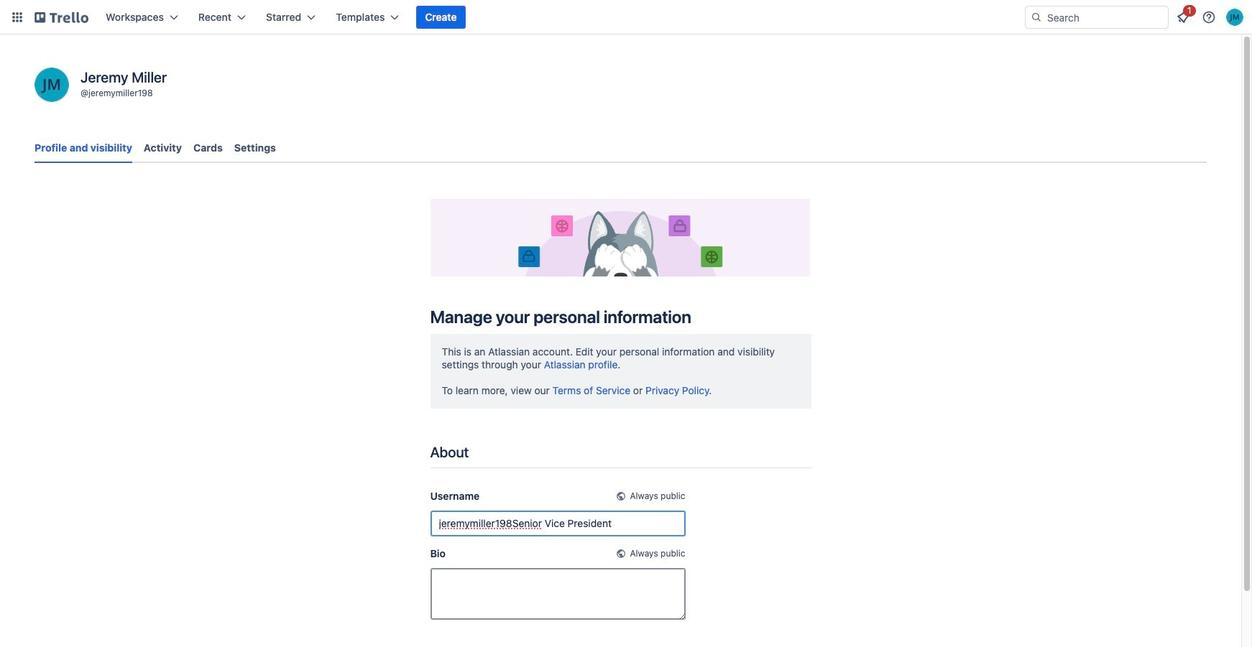 Task type: locate. For each thing, give the bounding box(es) containing it.
0 horizontal spatial jeremy miller (jeremymiller198) image
[[35, 68, 69, 102]]

1 horizontal spatial jeremy miller (jeremymiller198) image
[[1226, 9, 1244, 26]]

open information menu image
[[1202, 10, 1216, 24]]

primary element
[[0, 0, 1252, 35]]

jeremy miller (jeremymiller198) image right open information menu icon
[[1226, 9, 1244, 26]]

jeremy miller (jeremymiller198) image down back to home image
[[35, 68, 69, 102]]

None text field
[[430, 511, 685, 537], [430, 568, 685, 620], [430, 511, 685, 537], [430, 568, 685, 620]]

back to home image
[[35, 6, 88, 29]]

jeremy miller (jeremymiller198) image
[[1226, 9, 1244, 26], [35, 68, 69, 102]]



Task type: describe. For each thing, give the bounding box(es) containing it.
search image
[[1031, 12, 1042, 23]]

1 notification image
[[1175, 9, 1192, 26]]

0 vertical spatial jeremy miller (jeremymiller198) image
[[1226, 9, 1244, 26]]

Search field
[[1042, 7, 1168, 27]]

1 vertical spatial jeremy miller (jeremymiller198) image
[[35, 68, 69, 102]]



Task type: vqa. For each thing, say whether or not it's contained in the screenshot.
the Primary element
yes



